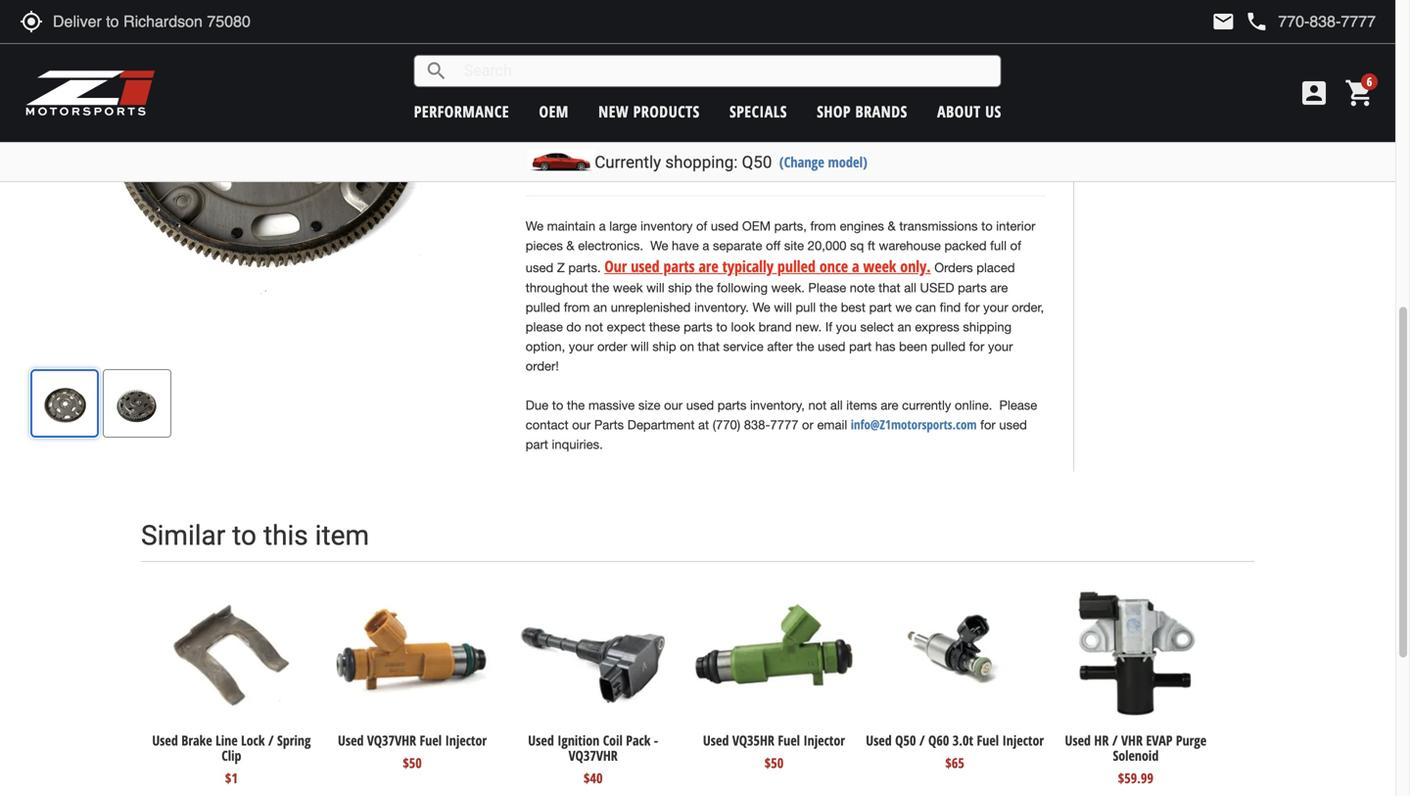 Task type: describe. For each thing, give the bounding box(es) containing it.
parts down have
[[664, 256, 695, 277]]

Search search field
[[448, 56, 1001, 86]]

0 vertical spatial ship
[[668, 280, 692, 295]]

clip
[[222, 747, 241, 765]]

search
[[425, 59, 448, 83]]

used hr / vhr evap purge solenoid $59.99
[[1065, 731, 1207, 788]]

shopping_cart
[[1345, 77, 1376, 109]]

3.0t
[[953, 731, 974, 750]]

used for used q50 / q60 3.0t fuel injector $65
[[866, 731, 892, 750]]

solenoid
[[1113, 747, 1159, 765]]

off
[[766, 238, 781, 253]]

we maintain
[[526, 218, 596, 234]]

option,
[[526, 339, 565, 354]]

vhr
[[1122, 731, 1143, 750]]

2 horizontal spatial a
[[852, 256, 860, 277]]

interior
[[997, 218, 1036, 234]]

note
[[850, 280, 875, 295]]

pieces
[[526, 238, 563, 253]]

brake
[[181, 731, 212, 750]]

due to the massive size our used parts inventory, not all items are currently online.  please contact our parts department at (770) 838-7777 or email
[[526, 398, 1038, 432]]

expect
[[607, 319, 646, 334]]

for used part inquiries.
[[526, 417, 1027, 452]]

specials
[[730, 101, 787, 122]]

following
[[717, 280, 768, 295]]

warehouse
[[879, 238, 941, 253]]

typically
[[723, 256, 774, 277]]

used for used brake line lock / spring clip $1
[[152, 731, 178, 750]]

0 vertical spatial oem
[[539, 101, 569, 122]]

to inside due to the massive size our used parts inventory, not all items are currently online.  please contact our parts department at (770) 838-7777 or email
[[552, 398, 564, 413]]

2 vertical spatial will
[[631, 339, 649, 354]]

$50 for vq37vhr
[[403, 754, 422, 773]]

parts up 'on'
[[684, 319, 713, 334]]

shop
[[817, 101, 851, 122]]

currently shopping: q50 (change model)
[[595, 152, 868, 172]]

service
[[724, 339, 764, 354]]

full
[[991, 238, 1007, 253]]

1 vertical spatial of
[[1011, 238, 1022, 253]]

1 vertical spatial part
[[849, 339, 872, 354]]

1 horizontal spatial a
[[703, 238, 710, 253]]

phone
[[1245, 10, 1269, 33]]

(770)
[[713, 417, 741, 432]]

$50 for vq35hr
[[765, 754, 784, 773]]

please inside orders placed throughout the week will ship the following week. please note that all used parts are pulled from an unreplenished inventory. we will pull the best part we can find for your order, please do not expect these parts to look brand new. if you select an express shipping option, your order will ship on that service after the used part has been pulled for your order!
[[809, 280, 847, 295]]

0 vertical spatial will
[[647, 280, 665, 295]]

used for used hr / vhr evap purge solenoid $59.99
[[1065, 731, 1091, 750]]

0 vertical spatial of
[[696, 218, 708, 234]]

used inside due to the massive size our used parts inventory, not all items are currently online.  please contact our parts department at (770) 838-7777 or email
[[686, 398, 714, 413]]

after
[[767, 339, 793, 354]]

look
[[731, 319, 755, 334]]

are currently
[[881, 398, 952, 413]]

you
[[836, 319, 857, 334]]

the down parts.
[[592, 280, 610, 295]]

$40
[[584, 769, 603, 788]]

inventory.
[[695, 300, 749, 315]]

to inside orders placed throughout the week will ship the following week. please note that all used parts are pulled from an unreplenished inventory. we will pull the best part we can find for your order, please do not expect these parts to look brand new. if you select an express shipping option, your order will ship on that service after the used part has been pulled for your order!
[[716, 319, 728, 334]]

to left the 'this'
[[232, 520, 257, 552]]

all
[[904, 280, 917, 295]]

mail
[[1212, 10, 1236, 33]]

q60
[[929, 731, 950, 750]]

injector for used vq35hr fuel injector
[[804, 731, 845, 750]]

new.
[[796, 319, 822, 334]]

part inside the for used part inquiries.
[[526, 437, 548, 452]]

fuel inside used q50 / q60 3.0t fuel injector $65
[[977, 731, 999, 750]]

the up if
[[820, 300, 838, 315]]

not inside orders placed throughout the week will ship the following week. please note that all used parts are pulled from an unreplenished inventory. we will pull the best part we can find for your order, please do not expect these parts to look brand new. if you select an express shipping option, your order will ship on that service after the used part has been pulled for your order!
[[585, 319, 603, 334]]

your down the shipping
[[988, 339, 1013, 354]]

new
[[599, 101, 629, 122]]

coil
[[603, 731, 623, 750]]

we inside 'we maintain a large inventory of used oem parts, from engines & transmissions to interior pieces & electronics.  we have a separate off site 20,000 sq ft warehouse packed full of used z parts.'
[[651, 238, 669, 253]]

0 vertical spatial q50
[[742, 152, 772, 172]]

1 vertical spatial ship
[[653, 339, 677, 354]]

spring
[[277, 731, 311, 750]]

(change model) link
[[780, 152, 868, 171]]

parts down "orders"
[[958, 280, 987, 295]]

large
[[610, 218, 637, 234]]

vq37vhr inside used vq37vhr fuel injector $50
[[367, 731, 416, 750]]

model)
[[828, 152, 868, 171]]

info@z1motorsports.com link
[[851, 416, 977, 433]]

0 vertical spatial are
[[699, 256, 719, 277]]

used for used vq35hr fuel injector $50
[[703, 731, 729, 750]]

shipping
[[963, 319, 1012, 334]]

0 vertical spatial that
[[879, 280, 901, 295]]

2 vertical spatial pulled
[[931, 339, 966, 354]]

1 vertical spatial pulled
[[526, 300, 561, 315]]

parts,
[[775, 218, 807, 234]]

parts.
[[569, 260, 601, 275]]

oem link
[[539, 101, 569, 122]]

to inside 'we maintain a large inventory of used oem parts, from engines & transmissions to interior pieces & electronics.  we have a separate off site 20,000 sq ft warehouse packed full of used z parts.'
[[982, 218, 993, 234]]

due
[[526, 398, 549, 413]]

week inside orders placed throughout the week will ship the following week. please note that all used parts are pulled from an unreplenished inventory. we will pull the best part we can find for your order, please do not expect these parts to look brand new. if you select an express shipping option, your order will ship on that service after the used part has been pulled for your order!
[[613, 280, 643, 295]]

lock
[[241, 731, 265, 750]]

used inside the for used part inquiries.
[[1000, 417, 1027, 432]]

our
[[605, 256, 627, 277]]

transmissions
[[900, 218, 978, 234]]

my_location
[[20, 10, 43, 33]]

injector inside used q50 / q60 3.0t fuel injector $65
[[1003, 731, 1044, 750]]

sq
[[850, 238, 864, 253]]

0 horizontal spatial our
[[572, 417, 591, 432]]

new products link
[[599, 101, 700, 122]]

1 vertical spatial &
[[567, 238, 575, 253]]

info@z1motorsports.com
[[851, 416, 977, 433]]

best
[[841, 300, 866, 315]]

size
[[639, 398, 661, 413]]

week.
[[772, 280, 805, 295]]

please
[[526, 319, 563, 334]]

we inside orders placed throughout the week will ship the following week. please note that all used parts are pulled from an unreplenished inventory. we will pull the best part we can find for your order, please do not expect these parts to look brand new. if you select an express shipping option, your order will ship on that service after the used part has been pulled for your order!
[[753, 300, 771, 315]]

for inside the for used part inquiries.
[[981, 417, 996, 432]]

are inside orders placed throughout the week will ship the following week. please note that all used parts are pulled from an unreplenished inventory. we will pull the best part we can find for your order, please do not expect these parts to look brand new. if you select an express shipping option, your order will ship on that service after the used part has been pulled for your order!
[[991, 280, 1008, 295]]

$65
[[946, 754, 965, 773]]

parts
[[594, 417, 624, 432]]

packed
[[945, 238, 987, 253]]

we maintain a large inventory of used oem parts, from engines & transmissions to interior pieces & electronics.  we have a separate off site 20,000 sq ft warehouse packed full of used z parts.
[[526, 218, 1036, 275]]

contact
[[526, 417, 569, 432]]

the up inventory.
[[696, 280, 714, 295]]



Task type: locate. For each thing, give the bounding box(es) containing it.
our up "inquiries."
[[572, 417, 591, 432]]

$50 inside used vq37vhr fuel injector $50
[[403, 754, 422, 773]]

pulled down express
[[931, 339, 966, 354]]

oem left new in the left of the page
[[539, 101, 569, 122]]

3 fuel from the left
[[977, 731, 999, 750]]

used left brake
[[152, 731, 178, 750]]

1 horizontal spatial injector
[[804, 731, 845, 750]]

0 horizontal spatial we
[[651, 238, 669, 253]]

part down contact at bottom left
[[526, 437, 548, 452]]

has
[[876, 339, 896, 354]]

fuel for vq37vhr
[[420, 731, 442, 750]]

2 used from the left
[[338, 731, 364, 750]]

q50 inside used q50 / q60 3.0t fuel injector $65
[[896, 731, 916, 750]]

express
[[915, 319, 960, 334]]

used left ignition
[[528, 731, 554, 750]]

orders placed throughout the week will ship the following week. please note that all used parts are pulled from an unreplenished inventory. we will pull the best part we can find for your order, please do not expect these parts to look brand new. if you select an express shipping option, your order will ship on that service after the used part has been pulled for your order!
[[526, 260, 1045, 374]]

1 horizontal spatial not
[[809, 398, 827, 413]]

2 vertical spatial part
[[526, 437, 548, 452]]

this
[[263, 520, 308, 552]]

account_box
[[1299, 77, 1330, 109]]

these
[[649, 319, 680, 334]]

0 horizontal spatial not
[[585, 319, 603, 334]]

your
[[984, 300, 1009, 315], [569, 339, 594, 354], [988, 339, 1013, 354]]

0 horizontal spatial are
[[699, 256, 719, 277]]

please down once
[[809, 280, 847, 295]]

performance
[[414, 101, 510, 122]]

week
[[864, 256, 897, 277], [613, 280, 643, 295]]

0 vertical spatial please
[[809, 280, 847, 295]]

parts up (770)
[[718, 398, 747, 413]]

0 vertical spatial week
[[864, 256, 897, 277]]

0 horizontal spatial vq37vhr
[[367, 731, 416, 750]]

not up 'or'
[[809, 398, 827, 413]]

3 injector from the left
[[1003, 731, 1044, 750]]

an right from
[[594, 300, 607, 315]]

4 used from the left
[[703, 731, 729, 750]]

1 vertical spatial for
[[970, 339, 985, 354]]

ship down these
[[653, 339, 677, 354]]

the up contact at bottom left
[[567, 398, 585, 413]]

only.
[[901, 256, 931, 277]]

7777
[[770, 417, 799, 432]]

part down you
[[849, 339, 872, 354]]

us
[[986, 101, 1002, 122]]

2 $50 from the left
[[765, 754, 784, 773]]

fuel inside used vq37vhr fuel injector $50
[[420, 731, 442, 750]]

mail phone
[[1212, 10, 1269, 33]]

0 horizontal spatial fuel
[[420, 731, 442, 750]]

0 vertical spatial our
[[664, 398, 683, 413]]

/ right lock
[[268, 731, 274, 750]]

about
[[938, 101, 981, 122]]

if
[[826, 319, 833, 334]]

will down week. at the right top
[[774, 300, 792, 315]]

1 horizontal spatial q50
[[896, 731, 916, 750]]

brand
[[759, 319, 792, 334]]

2 horizontal spatial pulled
[[931, 339, 966, 354]]

or
[[802, 417, 814, 432]]

1 $50 from the left
[[403, 754, 422, 773]]

our up department
[[664, 398, 683, 413]]

0 horizontal spatial $50
[[403, 754, 422, 773]]

week down our
[[613, 280, 643, 295]]

/ for used hr / vhr evap purge solenoid $59.99
[[1113, 731, 1118, 750]]

department
[[628, 417, 695, 432]]

1 horizontal spatial vq37vhr
[[569, 747, 618, 765]]

pulled down site
[[778, 256, 816, 277]]

for
[[965, 300, 980, 315], [970, 339, 985, 354], [981, 417, 996, 432]]

0 vertical spatial an
[[594, 300, 607, 315]]

1 vertical spatial will
[[774, 300, 792, 315]]

an down we
[[898, 319, 912, 334]]

site
[[784, 238, 804, 253]]

inventory
[[641, 218, 693, 234]]

do
[[567, 319, 582, 334]]

& up warehouse
[[888, 218, 896, 234]]

1 horizontal spatial we
[[753, 300, 771, 315]]

placed
[[977, 260, 1015, 275]]

of up have
[[696, 218, 708, 234]]

1 horizontal spatial of
[[1011, 238, 1022, 253]]

unreplenished
[[611, 300, 691, 315]]

currently
[[595, 152, 661, 172]]

brands
[[856, 101, 908, 122]]

2 horizontal spatial /
[[1113, 731, 1118, 750]]

will
[[647, 280, 665, 295], [774, 300, 792, 315], [631, 339, 649, 354]]

used inside "used hr / vhr evap purge solenoid $59.99"
[[1065, 731, 1091, 750]]

injector inside used vq35hr fuel injector $50
[[804, 731, 845, 750]]

/ inside "used hr / vhr evap purge solenoid $59.99"
[[1113, 731, 1118, 750]]

1 horizontal spatial week
[[864, 256, 897, 277]]

6 used from the left
[[1065, 731, 1091, 750]]

of right full
[[1011, 238, 1022, 253]]

part up select on the right top of page
[[870, 300, 892, 315]]

/ inside used q50 / q60 3.0t fuel injector $65
[[920, 731, 925, 750]]

$50 inside used vq35hr fuel injector $50
[[765, 754, 784, 773]]

used inside used q50 / q60 3.0t fuel injector $65
[[866, 731, 892, 750]]

0 horizontal spatial that
[[698, 339, 720, 354]]

used vq35hr fuel injector $50
[[703, 731, 845, 773]]

we
[[896, 300, 912, 315]]

phone link
[[1245, 10, 1376, 33]]

1 injector from the left
[[445, 731, 487, 750]]

0 horizontal spatial please
[[809, 280, 847, 295]]

shopping:
[[665, 152, 738, 172]]

for right info@z1motorsports.com
[[981, 417, 996, 432]]

1 horizontal spatial that
[[879, 280, 901, 295]]

on
[[680, 339, 694, 354]]

/ inside used brake line lock / spring clip $1
[[268, 731, 274, 750]]

used for used ignition coil pack - vq37vhr $40
[[528, 731, 554, 750]]

0 vertical spatial part
[[870, 300, 892, 315]]

evap
[[1147, 731, 1173, 750]]

parts inside due to the massive size our used parts inventory, not all items are currently online.  please contact our parts department at (770) 838-7777 or email
[[718, 398, 747, 413]]

account_box link
[[1294, 77, 1335, 109]]

to right due
[[552, 398, 564, 413]]

2 horizontal spatial injector
[[1003, 731, 1044, 750]]

1 vertical spatial are
[[991, 280, 1008, 295]]

at
[[699, 417, 709, 432]]

1 horizontal spatial pulled
[[778, 256, 816, 277]]

ft
[[868, 238, 876, 253]]

vq37vhr up $40
[[569, 747, 618, 765]]

not
[[585, 319, 603, 334], [809, 398, 827, 413]]

q50 left q60
[[896, 731, 916, 750]]

1 vertical spatial our
[[572, 417, 591, 432]]

0 horizontal spatial a
[[599, 218, 606, 234]]

used inside used vq37vhr fuel injector $50
[[338, 731, 364, 750]]

used right spring
[[338, 731, 364, 750]]

the inside due to the massive size our used parts inventory, not all items are currently online.  please contact our parts department at (770) 838-7777 or email
[[567, 398, 585, 413]]

will up unreplenished
[[647, 280, 665, 295]]

-
[[654, 731, 659, 750]]

1 vertical spatial an
[[898, 319, 912, 334]]

2 vertical spatial for
[[981, 417, 996, 432]]

inquiries.
[[552, 437, 603, 452]]

used inside used ignition coil pack - vq37vhr $40
[[528, 731, 554, 750]]

(change
[[780, 152, 825, 171]]

oem inside 'we maintain a large inventory of used oem parts, from engines & transmissions to interior pieces & electronics.  we have a separate off site 20,000 sq ft warehouse packed full of used z parts.'
[[742, 218, 771, 234]]

used for used vq37vhr fuel injector $50
[[338, 731, 364, 750]]

fuel for vq35hr
[[778, 731, 800, 750]]

please
[[809, 280, 847, 295], [1000, 398, 1038, 413]]

please inside due to the massive size our used parts inventory, not all items are currently online.  please contact our parts department at (770) 838-7777 or email
[[1000, 398, 1038, 413]]

massive
[[589, 398, 635, 413]]

from
[[564, 300, 590, 315]]

week down ft
[[864, 256, 897, 277]]

please down the shipping
[[1000, 398, 1038, 413]]

1 vertical spatial that
[[698, 339, 720, 354]]

0 vertical spatial pulled
[[778, 256, 816, 277]]

1 horizontal spatial oem
[[742, 218, 771, 234]]

injector inside used vq37vhr fuel injector $50
[[445, 731, 487, 750]]

will down the expect
[[631, 339, 649, 354]]

0 vertical spatial not
[[585, 319, 603, 334]]

1 vertical spatial week
[[613, 280, 643, 295]]

1 horizontal spatial $50
[[765, 754, 784, 773]]

3 / from the left
[[1113, 731, 1118, 750]]

used left the vq35hr
[[703, 731, 729, 750]]

3 used from the left
[[528, 731, 554, 750]]

0 horizontal spatial q50
[[742, 152, 772, 172]]

used inside used vq35hr fuel injector $50
[[703, 731, 729, 750]]

& down we maintain
[[567, 238, 575, 253]]

2 horizontal spatial fuel
[[977, 731, 999, 750]]

are down have
[[699, 256, 719, 277]]

similar
[[141, 520, 226, 552]]

pull
[[796, 300, 816, 315]]

0 horizontal spatial week
[[613, 280, 643, 295]]

0 horizontal spatial of
[[696, 218, 708, 234]]

1 vertical spatial we
[[753, 300, 771, 315]]

1 horizontal spatial /
[[920, 731, 925, 750]]

0 vertical spatial we
[[651, 238, 669, 253]]

1 vertical spatial not
[[809, 398, 827, 413]]

1 used from the left
[[152, 731, 178, 750]]

1 horizontal spatial please
[[1000, 398, 1038, 413]]

2 fuel from the left
[[778, 731, 800, 750]]

/ for used q50 / q60 3.0t fuel injector $65
[[920, 731, 925, 750]]

from engines
[[811, 218, 885, 234]]

/ right "hr"
[[1113, 731, 1118, 750]]

0 horizontal spatial pulled
[[526, 300, 561, 315]]

1 horizontal spatial fuel
[[778, 731, 800, 750]]

0 horizontal spatial oem
[[539, 101, 569, 122]]

fuel
[[420, 731, 442, 750], [778, 731, 800, 750], [977, 731, 999, 750]]

1 / from the left
[[268, 731, 274, 750]]

a down 'sq'
[[852, 256, 860, 277]]

we down inventory
[[651, 238, 669, 253]]

0 vertical spatial for
[[965, 300, 980, 315]]

0 horizontal spatial an
[[594, 300, 607, 315]]

used inside orders placed throughout the week will ship the following week. please note that all used parts are pulled from an unreplenished inventory. we will pull the best part we can find for your order, please do not expect these parts to look brand new. if you select an express shipping option, your order will ship on that service after the used part has been pulled for your order!
[[818, 339, 846, 354]]

5 used from the left
[[866, 731, 892, 750]]

that right 'on'
[[698, 339, 720, 354]]

are down placed
[[991, 280, 1008, 295]]

to up full
[[982, 218, 993, 234]]

used brake line lock / spring clip $1
[[152, 731, 311, 788]]

the down "new."
[[797, 339, 815, 354]]

1 horizontal spatial an
[[898, 319, 912, 334]]

our used parts are typically pulled once a week only.
[[605, 256, 931, 277]]

2 injector from the left
[[804, 731, 845, 750]]

select
[[861, 319, 894, 334]]

used left q60
[[866, 731, 892, 750]]

2 vertical spatial a
[[852, 256, 860, 277]]

order!
[[526, 358, 559, 374]]

injector for used vq37vhr fuel injector
[[445, 731, 487, 750]]

z1 motorsports logo image
[[24, 69, 156, 118]]

can
[[916, 300, 937, 315]]

order,
[[1012, 300, 1045, 315]]

pulled up please at left top
[[526, 300, 561, 315]]

ship up unreplenished
[[668, 280, 692, 295]]

line
[[216, 731, 238, 750]]

1 fuel from the left
[[420, 731, 442, 750]]

vq37vhr inside used ignition coil pack - vq37vhr $40
[[569, 747, 618, 765]]

oem up 'off'
[[742, 218, 771, 234]]

used left "hr"
[[1065, 731, 1091, 750]]

vq37vhr right spring
[[367, 731, 416, 750]]

0 horizontal spatial /
[[268, 731, 274, 750]]

to down inventory.
[[716, 319, 728, 334]]

hr
[[1095, 731, 1109, 750]]

1 vertical spatial please
[[1000, 398, 1038, 413]]

used inside used brake line lock / spring clip $1
[[152, 731, 178, 750]]

have
[[672, 238, 699, 253]]

about us link
[[938, 101, 1002, 122]]

2 / from the left
[[920, 731, 925, 750]]

your down do on the top left of the page
[[569, 339, 594, 354]]

ignition
[[558, 731, 600, 750]]

not inside due to the massive size our used parts inventory, not all items are currently online.  please contact our parts department at (770) 838-7777 or email
[[809, 398, 827, 413]]

a right have
[[703, 238, 710, 253]]

fuel inside used vq35hr fuel injector $50
[[778, 731, 800, 750]]

1 horizontal spatial &
[[888, 218, 896, 234]]

1 vertical spatial a
[[703, 238, 710, 253]]

for right find
[[965, 300, 980, 315]]

/ left q60
[[920, 731, 925, 750]]

0 horizontal spatial &
[[567, 238, 575, 253]]

z
[[557, 260, 565, 275]]

our
[[664, 398, 683, 413], [572, 417, 591, 432]]

0 horizontal spatial injector
[[445, 731, 487, 750]]

a
[[599, 218, 606, 234], [703, 238, 710, 253], [852, 256, 860, 277]]

used
[[920, 280, 955, 295]]

q50 left (change
[[742, 152, 772, 172]]

0 vertical spatial &
[[888, 218, 896, 234]]

1 horizontal spatial are
[[991, 280, 1008, 295]]

0 vertical spatial a
[[599, 218, 606, 234]]

your up the shipping
[[984, 300, 1009, 315]]

vq35hr
[[733, 731, 775, 750]]

not right do on the top left of the page
[[585, 319, 603, 334]]

$1
[[225, 769, 238, 788]]

specials link
[[730, 101, 787, 122]]

that left all
[[879, 280, 901, 295]]

$59.99
[[1119, 769, 1154, 788]]

parts
[[664, 256, 695, 277], [958, 280, 987, 295], [684, 319, 713, 334], [718, 398, 747, 413]]

1 vertical spatial q50
[[896, 731, 916, 750]]

new products
[[599, 101, 700, 122]]

used q50 / q60 3.0t fuel injector $65
[[866, 731, 1044, 773]]

for down the shipping
[[970, 339, 985, 354]]

we up brand at the top right of the page
[[753, 300, 771, 315]]

1 horizontal spatial our
[[664, 398, 683, 413]]

1 vertical spatial oem
[[742, 218, 771, 234]]

throughout
[[526, 280, 588, 295]]

a left large
[[599, 218, 606, 234]]



Task type: vqa. For each thing, say whether or not it's contained in the screenshot.
S
no



